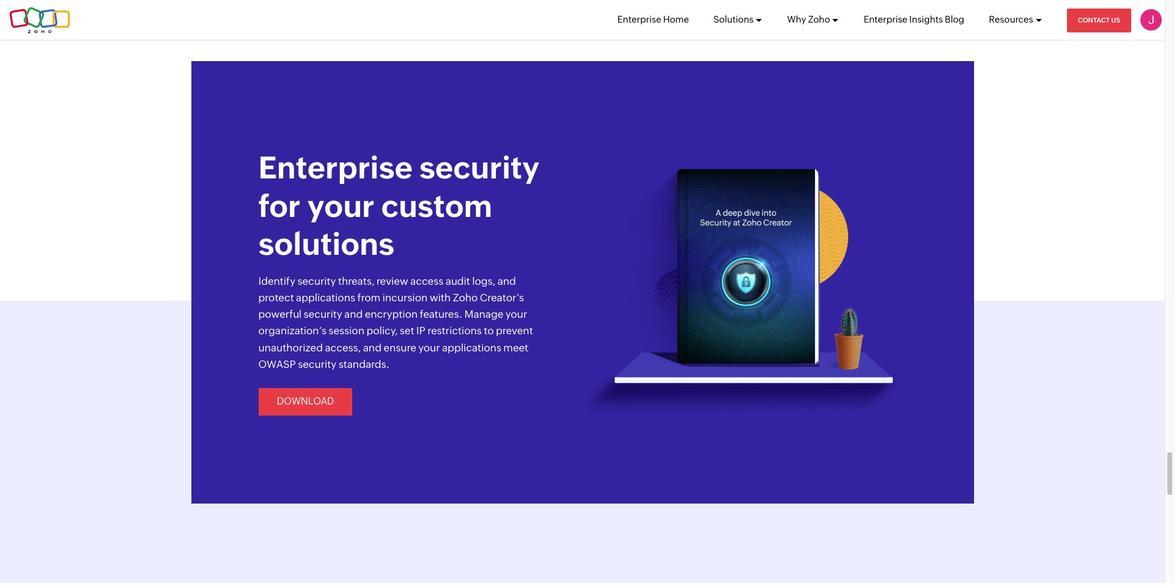 Task type: locate. For each thing, give the bounding box(es) containing it.
set
[[400, 325, 414, 337]]

enterprise for enterprise security for your custom solutions
[[258, 151, 413, 186]]

review
[[377, 275, 408, 287]]

solutions
[[714, 14, 754, 24]]

1 horizontal spatial applications
[[442, 342, 502, 354]]

0 horizontal spatial enterprise
[[258, 151, 413, 186]]

security up custom
[[419, 151, 540, 186]]

enterprise for enterprise insights blog
[[864, 14, 908, 24]]

from
[[357, 292, 381, 304]]

encryption
[[365, 308, 418, 321]]

download the ultimate guide to zoho image
[[570, 156, 907, 426]]

your inside enterprise security for your custom solutions
[[307, 189, 375, 224]]

solutions
[[258, 227, 395, 262]]

and
[[498, 275, 516, 287], [344, 308, 363, 321], [363, 342, 382, 354]]

1 horizontal spatial your
[[419, 342, 440, 354]]

security down the access,
[[298, 358, 337, 371]]

logs,
[[472, 275, 496, 287]]

applications
[[296, 292, 355, 304], [442, 342, 502, 354]]

prevent
[[496, 325, 533, 337]]

zoho
[[808, 14, 830, 24], [453, 292, 478, 304]]

why zoho
[[787, 14, 830, 24]]

your down the ip
[[419, 342, 440, 354]]

enterprise insights blog link
[[864, 0, 965, 39]]

enterprise inside enterprise security for your custom solutions
[[258, 151, 413, 186]]

1 vertical spatial zoho
[[453, 292, 478, 304]]

2 horizontal spatial enterprise
[[864, 14, 908, 24]]

contact us
[[1078, 17, 1121, 24]]

applications down to
[[442, 342, 502, 354]]

1 horizontal spatial zoho
[[808, 14, 830, 24]]

your
[[307, 189, 375, 224], [506, 308, 527, 321], [419, 342, 440, 354]]

resources
[[989, 14, 1034, 24]]

0 horizontal spatial applications
[[296, 292, 355, 304]]

incursion
[[383, 292, 428, 304]]

zoho inside identify security threats, review access audit logs, and protect applications from incursion with zoho creator's powerful security and encryption features. manage your organization's session policy, set ip restrictions to prevent unauthorized access, and ensure your applications meet owasp security standards.
[[453, 292, 478, 304]]

enterprise security for your custom solutions
[[258, 151, 540, 262]]

security
[[419, 151, 540, 186], [298, 275, 336, 287], [304, 308, 342, 321], [298, 358, 337, 371]]

applications down the threats,
[[296, 292, 355, 304]]

0 vertical spatial your
[[307, 189, 375, 224]]

enterprise for enterprise home
[[618, 14, 661, 24]]

and up standards.
[[363, 342, 382, 354]]

and up session
[[344, 308, 363, 321]]

0 horizontal spatial zoho
[[453, 292, 478, 304]]

enterprise home
[[618, 14, 689, 24]]

enterprise
[[618, 14, 661, 24], [864, 14, 908, 24], [258, 151, 413, 186]]

download link
[[258, 388, 353, 416]]

2 horizontal spatial your
[[506, 308, 527, 321]]

access,
[[325, 342, 361, 354]]

2 vertical spatial your
[[419, 342, 440, 354]]

1 horizontal spatial enterprise
[[618, 14, 661, 24]]

us
[[1112, 17, 1121, 24]]

0 horizontal spatial your
[[307, 189, 375, 224]]

blog
[[945, 14, 965, 24]]

identify security threats, review access audit logs, and protect applications from incursion with zoho creator's powerful security and encryption features. manage your organization's session policy, set ip restrictions to prevent unauthorized access, and ensure your applications meet owasp security standards.
[[258, 275, 533, 371]]

your up prevent
[[506, 308, 527, 321]]

your up solutions
[[307, 189, 375, 224]]

enterprise insights blog
[[864, 14, 965, 24]]

and up creator's
[[498, 275, 516, 287]]

security up session
[[304, 308, 342, 321]]

ip
[[416, 325, 426, 337]]

to
[[484, 325, 494, 337]]

manage
[[465, 308, 504, 321]]

2 vertical spatial and
[[363, 342, 382, 354]]

1 vertical spatial your
[[506, 308, 527, 321]]

enterprise home link
[[618, 0, 689, 39]]

zoho right why
[[808, 14, 830, 24]]

creator's
[[480, 292, 524, 304]]

zoho down 'audit'
[[453, 292, 478, 304]]

james peterson image
[[1141, 9, 1162, 31]]

0 vertical spatial applications
[[296, 292, 355, 304]]



Task type: vqa. For each thing, say whether or not it's contained in the screenshot.
the bottom and
yes



Task type: describe. For each thing, give the bounding box(es) containing it.
powerful
[[258, 308, 302, 321]]

session
[[329, 325, 365, 337]]

ensure
[[384, 342, 416, 354]]

home
[[663, 14, 689, 24]]

security down solutions
[[298, 275, 336, 287]]

threats,
[[338, 275, 375, 287]]

contact us link
[[1067, 9, 1132, 32]]

for
[[258, 189, 301, 224]]

0 vertical spatial and
[[498, 275, 516, 287]]

1 vertical spatial and
[[344, 308, 363, 321]]

unauthorized
[[258, 342, 323, 354]]

download
[[277, 396, 334, 408]]

security inside enterprise security for your custom solutions
[[419, 151, 540, 186]]

with
[[430, 292, 451, 304]]

standards.
[[339, 358, 390, 371]]

features.
[[420, 308, 462, 321]]

protect
[[258, 292, 294, 304]]

owasp
[[258, 358, 296, 371]]

zoho enterprise logo image
[[9, 6, 70, 33]]

custom
[[381, 189, 493, 224]]

policy,
[[367, 325, 398, 337]]

restrictions
[[428, 325, 482, 337]]

access
[[410, 275, 444, 287]]

contact
[[1078, 17, 1110, 24]]

audit
[[446, 275, 470, 287]]

insights
[[910, 14, 943, 24]]

identify
[[258, 275, 295, 287]]

meet
[[504, 342, 529, 354]]

1 vertical spatial applications
[[442, 342, 502, 354]]

why
[[787, 14, 806, 24]]

0 vertical spatial zoho
[[808, 14, 830, 24]]

organization's
[[258, 325, 327, 337]]



